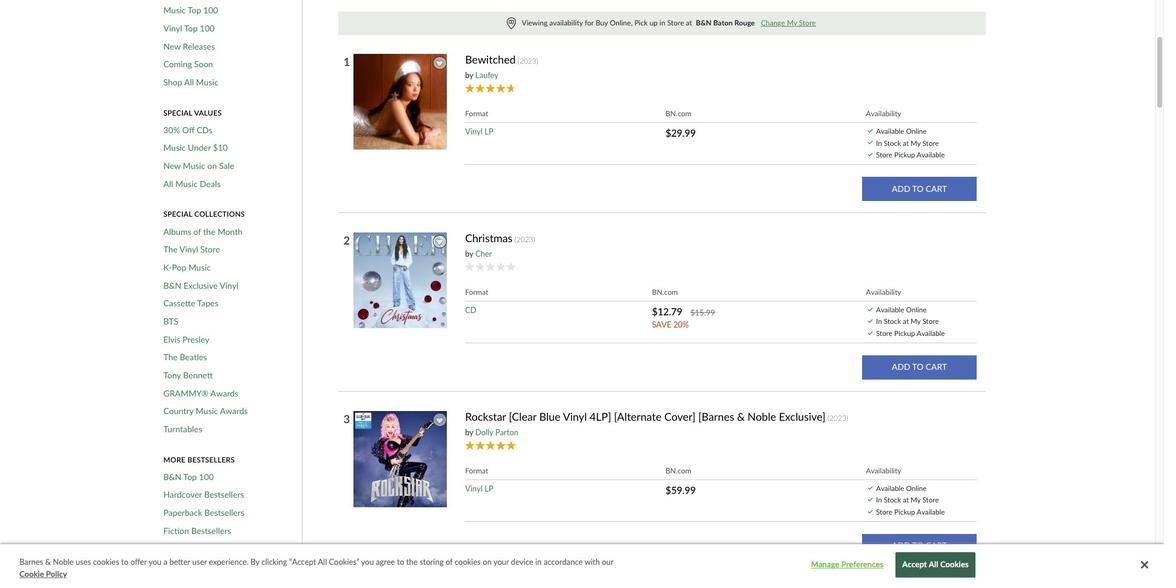 Task type: locate. For each thing, give the bounding box(es) containing it.
turntables link
[[163, 424, 202, 435]]

country music awards
[[163, 406, 248, 417]]

in
[[876, 139, 882, 147], [876, 317, 882, 326], [876, 496, 882, 505]]

2 vertical spatial by
[[465, 428, 473, 438]]

3 format from the top
[[465, 467, 488, 476]]

2 pickup from the top
[[894, 329, 915, 338]]

2 in from the top
[[876, 317, 882, 326]]

in inside region
[[660, 18, 665, 27]]

at for bewitched
[[903, 139, 909, 147]]

0 vertical spatial &
[[737, 410, 745, 424]]

1 lp from the top
[[485, 127, 493, 136]]

at inside region
[[686, 18, 692, 27]]

1 horizontal spatial in
[[660, 18, 665, 27]]

availability for christmas
[[866, 288, 901, 297]]

my store for bewitched
[[911, 139, 939, 147]]

music down music under $10 link
[[183, 161, 205, 171]]

by inside bewitched (2023) by laufey
[[465, 70, 473, 80]]

(2023) right christmas link on the top left of the page
[[515, 235, 535, 244]]

awards down "grammy® awards" link
[[220, 406, 248, 417]]

special for albums
[[163, 210, 192, 219]]

0 vertical spatial special
[[163, 108, 192, 117]]

the inside barnes & noble uses cookies to offer you a better user experience. by clicking "accept all cookies" you agree to the storing of cookies on your device in accordance with our cookie policy
[[406, 558, 418, 568]]

1 vertical spatial in
[[876, 317, 882, 326]]

with
[[585, 558, 600, 568]]

special values
[[163, 108, 222, 117]]

3 stock from the top
[[884, 496, 901, 505]]

to
[[121, 558, 128, 568], [397, 558, 404, 568]]

1 horizontal spatial on
[[483, 558, 492, 568]]

on left the your
[[483, 558, 492, 568]]

0 vertical spatial format
[[465, 109, 488, 118]]

1 vinyl lp from the top
[[465, 127, 493, 136]]

bestsellers
[[187, 456, 235, 465], [204, 490, 244, 500], [204, 508, 244, 518], [191, 526, 231, 536], [205, 544, 245, 554], [208, 562, 248, 572]]

pickup
[[894, 150, 915, 159], [894, 329, 915, 338], [894, 508, 915, 516]]

$59.99
[[666, 485, 696, 496]]

3 check image from the top
[[868, 153, 873, 157]]

up
[[650, 18, 658, 27]]

0 horizontal spatial of
[[193, 226, 201, 237]]

barnes & noble uses cookies to offer you a better user experience. by clicking "accept all cookies" you agree to the storing of cookies on your device in accordance with our cookie policy
[[19, 558, 614, 579]]

1 vinyl lp link from the top
[[465, 127, 493, 136]]

0 vertical spatial in
[[660, 18, 665, 27]]

vinyl right the blue
[[563, 410, 587, 424]]

0 vertical spatial new
[[163, 41, 181, 51]]

0 vertical spatial in
[[876, 139, 882, 147]]

2 vertical spatial store pickup available
[[876, 508, 945, 516]]

1 vertical spatial in
[[535, 558, 542, 568]]

1 vertical spatial by
[[465, 249, 473, 259]]

3 available online from the top
[[876, 484, 927, 493]]

format for rockstar
[[465, 467, 488, 476]]

rouge
[[735, 18, 755, 27]]

cher link
[[475, 249, 492, 259]]

1 vertical spatial my store
[[911, 317, 939, 326]]

(2023) right exclusive]
[[828, 414, 848, 423]]

new up coming
[[163, 41, 181, 51]]

top up vinyl top 100
[[188, 5, 201, 15]]

100 up hardcover bestsellers
[[199, 472, 214, 482]]

new up all music deals
[[163, 161, 181, 171]]

bestsellers inside the 'nonfiction bestsellers' link
[[205, 544, 245, 554]]

1 available online from the top
[[876, 127, 927, 135]]

to right agree
[[397, 558, 404, 568]]

dolly parton link
[[475, 428, 518, 438]]

hardcover bestsellers
[[163, 490, 244, 500]]

1 format from the top
[[465, 109, 488, 118]]

(2023) inside bewitched (2023) by laufey
[[518, 56, 538, 65]]

in for rockstar [clear blue vinyl 4lp] [alternate cover] [barnes & noble exclusive]
[[876, 496, 882, 505]]

0 horizontal spatial to
[[121, 558, 128, 568]]

the
[[203, 226, 215, 237], [406, 558, 418, 568]]

new for new music on sale
[[163, 161, 181, 171]]

2 format from the top
[[465, 288, 488, 297]]

bestsellers inside ny times® bestsellers link
[[208, 562, 248, 572]]

bestsellers up paperback bestsellers
[[204, 490, 244, 500]]

bn.com up $12.79
[[652, 288, 678, 297]]

new for new releases
[[163, 41, 181, 51]]

vinyl up new releases at the top of the page
[[163, 23, 182, 33]]

& inside barnes & noble uses cookies to offer you a better user experience. by clicking "accept all cookies" you agree to the storing of cookies on your device in accordance with our cookie policy
[[45, 558, 51, 568]]

1 vertical spatial available online
[[876, 306, 927, 314]]

& right the [barnes
[[737, 410, 745, 424]]

1 you from the left
[[149, 558, 161, 568]]

3 online from the top
[[906, 484, 927, 493]]

the for the vinyl store
[[163, 244, 178, 255]]

2 my store from the top
[[911, 317, 939, 326]]

2 vertical spatial 100
[[199, 472, 214, 482]]

0 vertical spatial vinyl lp
[[465, 127, 493, 136]]

the down special collections
[[203, 226, 215, 237]]

1 vertical spatial special
[[163, 210, 192, 219]]

by left dolly
[[465, 428, 473, 438]]

100 up vinyl top 100
[[203, 5, 218, 15]]

top down more bestsellers
[[183, 472, 197, 482]]

2 new from the top
[[163, 161, 181, 171]]

1 horizontal spatial cookies
[[455, 558, 481, 568]]

format down laufey link
[[465, 109, 488, 118]]

None submit
[[862, 177, 977, 201], [862, 356, 977, 380], [862, 535, 977, 559], [862, 177, 977, 201], [862, 356, 977, 380], [862, 535, 977, 559]]

vinyl top 100 link
[[163, 23, 215, 34]]

2 check image from the top
[[868, 498, 873, 502]]

available online for christmas
[[876, 306, 927, 314]]

1 my store from the top
[[911, 139, 939, 147]]

pickup for bewitched
[[894, 150, 915, 159]]

1 availability from the top
[[866, 109, 901, 118]]

bn.com
[[666, 109, 691, 118], [652, 288, 678, 297], [666, 467, 691, 476]]

0 vertical spatial b&n
[[163, 280, 181, 291]]

bestsellers inside hardcover bestsellers link
[[204, 490, 244, 500]]

1 vertical spatial of
[[446, 558, 453, 568]]

&
[[737, 410, 745, 424], [45, 558, 51, 568]]

2 vertical spatial (2023)
[[828, 414, 848, 423]]

0 vertical spatial available online
[[876, 127, 927, 135]]

on left sale
[[207, 161, 217, 171]]

noble inside barnes & noble uses cookies to offer you a better user experience. by clicking "accept all cookies" you agree to the storing of cookies on your device in accordance with our cookie policy
[[53, 558, 74, 568]]

vinyl down dolly
[[465, 484, 483, 494]]

all right accept
[[929, 561, 938, 570]]

cookies right the uses
[[93, 558, 119, 568]]

laufey link
[[475, 70, 499, 80]]

all music deals
[[163, 179, 221, 189]]

rockstar [clear blue vinyl 4lp] [alternate cover] [barnes & noble exclusive] image
[[353, 411, 450, 509]]

bestsellers down paperback bestsellers link
[[191, 526, 231, 536]]

b&n exclusive vinyl link
[[163, 280, 238, 291]]

2 b&n from the top
[[163, 472, 181, 482]]

tapes
[[197, 298, 218, 309]]

1 vertical spatial the
[[406, 558, 418, 568]]

privacy alert dialog
[[0, 545, 1164, 587]]

1 vertical spatial bn.com
[[652, 288, 678, 297]]

ny times® bestsellers
[[163, 562, 248, 572]]

bestsellers for paperback bestsellers
[[204, 508, 244, 518]]

bn.com for laufey
[[666, 109, 691, 118]]

bestsellers left by
[[208, 562, 248, 572]]

1 special from the top
[[163, 108, 192, 117]]

100 inside b&n top 100 link
[[199, 472, 214, 482]]

5 check image from the top
[[868, 332, 873, 335]]

of right the storing
[[446, 558, 453, 568]]

3 pickup from the top
[[894, 508, 915, 516]]

the vinyl store
[[163, 244, 220, 255]]

vinyl lp
[[465, 127, 493, 136], [465, 484, 493, 494]]

1 vertical spatial availability
[[866, 288, 901, 297]]

bestsellers for more bestsellers
[[187, 456, 235, 465]]

0 vertical spatial the
[[163, 244, 178, 255]]

device
[[511, 558, 533, 568]]

awards
[[210, 388, 238, 399], [220, 406, 248, 417]]

you left a
[[149, 558, 161, 568]]

2 vinyl lp link from the top
[[465, 484, 493, 494]]

"accept
[[289, 558, 316, 568]]

cookies
[[940, 561, 969, 570]]

1 vertical spatial noble
[[53, 558, 74, 568]]

1 vertical spatial format
[[465, 288, 488, 297]]

1 horizontal spatial you
[[361, 558, 374, 568]]

1 vertical spatial (2023)
[[515, 235, 535, 244]]

by left cher link
[[465, 249, 473, 259]]

1 horizontal spatial to
[[397, 558, 404, 568]]

pick
[[634, 18, 648, 27]]

music inside 'link'
[[175, 179, 198, 189]]

[barnes
[[698, 410, 734, 424]]

3 in from the top
[[876, 496, 882, 505]]

0 horizontal spatial noble
[[53, 558, 74, 568]]

100 inside vinyl top 100 link
[[200, 23, 215, 33]]

0 vertical spatial vinyl lp link
[[465, 127, 493, 136]]

1 horizontal spatial &
[[737, 410, 745, 424]]

b&n exclusive vinyl
[[163, 280, 238, 291]]

available online for bewitched
[[876, 127, 927, 135]]

all down new music on sale link
[[163, 179, 173, 189]]

0 vertical spatial by
[[465, 70, 473, 80]]

pickup for christmas
[[894, 329, 915, 338]]

format up "cd" link
[[465, 288, 488, 297]]

in stock at my store for christmas
[[876, 317, 939, 326]]

elvis presley
[[163, 334, 209, 345]]

manage preferences button
[[809, 554, 885, 578]]

2 lp from the top
[[485, 484, 493, 494]]

0 vertical spatial lp
[[485, 127, 493, 136]]

online for rockstar [clear blue vinyl 4lp] [alternate cover] [barnes & noble exclusive]
[[906, 484, 927, 493]]

music
[[163, 5, 186, 15], [196, 77, 218, 87], [163, 143, 186, 153], [183, 161, 205, 171], [175, 179, 198, 189], [189, 262, 211, 273], [196, 406, 218, 417]]

3
[[343, 413, 350, 426]]

bestsellers inside paperback bestsellers link
[[204, 508, 244, 518]]

1 vertical spatial the
[[163, 352, 178, 363]]

uses
[[76, 558, 91, 568]]

region
[[338, 11, 986, 35]]

all right shop
[[184, 77, 194, 87]]

2 vertical spatial pickup
[[894, 508, 915, 516]]

the vinyl store link
[[163, 244, 220, 255]]

bestsellers for hardcover bestsellers
[[204, 490, 244, 500]]

& up cookie policy link
[[45, 558, 51, 568]]

awards up the country music awards
[[210, 388, 238, 399]]

lp down dolly
[[485, 484, 493, 494]]

1 vertical spatial on
[[483, 558, 492, 568]]

special up albums on the left top of the page
[[163, 210, 192, 219]]

better
[[169, 558, 190, 568]]

turntables
[[163, 424, 202, 435]]

1 online from the top
[[906, 127, 927, 135]]

online for christmas
[[906, 306, 927, 314]]

format
[[465, 109, 488, 118], [465, 288, 488, 297], [465, 467, 488, 476]]

2 vertical spatial available online
[[876, 484, 927, 493]]

1 vertical spatial pickup
[[894, 329, 915, 338]]

of down special collections
[[193, 226, 201, 237]]

change my store link
[[760, 18, 817, 28]]

1 vertical spatial in stock at my store
[[876, 317, 939, 326]]

$29.99
[[666, 127, 696, 139]]

vinyl inside the rockstar [clear blue vinyl 4lp] [alternate cover] [barnes & noble exclusive] (2023) by dolly parton
[[563, 410, 587, 424]]

0 vertical spatial pickup
[[894, 150, 915, 159]]

0 vertical spatial the
[[203, 226, 215, 237]]

by left laufey link
[[465, 70, 473, 80]]

bestsellers up experience.
[[205, 544, 245, 554]]

b&n down k-
[[163, 280, 181, 291]]

1 vertical spatial vinyl lp link
[[465, 484, 493, 494]]

vinyl lp down laufey
[[465, 127, 493, 136]]

the left the storing
[[406, 558, 418, 568]]

1 horizontal spatial noble
[[748, 410, 776, 424]]

your
[[494, 558, 509, 568]]

to left offer
[[121, 558, 128, 568]]

2 availability from the top
[[866, 288, 901, 297]]

100 inside music top 100 link
[[203, 5, 218, 15]]

2 vertical spatial top
[[183, 472, 197, 482]]

vinyl lp link for bewitched
[[465, 127, 493, 136]]

0 vertical spatial bn.com
[[666, 109, 691, 118]]

bestsellers up b&n top 100
[[187, 456, 235, 465]]

manage
[[811, 561, 839, 570]]

in right device
[[535, 558, 542, 568]]

1 vertical spatial check image
[[868, 498, 873, 502]]

cd
[[465, 306, 476, 315]]

of inside barnes & noble uses cookies to offer you a better user experience. by clicking "accept all cookies" you agree to the storing of cookies on your device in accordance with our cookie policy
[[446, 558, 453, 568]]

by inside christmas (2023) by cher
[[465, 249, 473, 259]]

vinyl lp for bewitched
[[465, 127, 493, 136]]

cookies left the your
[[455, 558, 481, 568]]

0 horizontal spatial cookies
[[93, 558, 119, 568]]

ny times® bestsellers link
[[163, 562, 248, 573]]

lp down laufey
[[485, 127, 493, 136]]

0 horizontal spatial on
[[207, 161, 217, 171]]

vinyl top 100
[[163, 23, 215, 33]]

0 vertical spatial noble
[[748, 410, 776, 424]]

1 vertical spatial top
[[184, 23, 198, 33]]

exclusive
[[184, 280, 218, 291]]

buy
[[596, 18, 608, 27]]

1 horizontal spatial of
[[446, 558, 453, 568]]

2 vinyl lp from the top
[[465, 484, 493, 494]]

0 vertical spatial (2023)
[[518, 56, 538, 65]]

check image for in stock at my store
[[868, 498, 873, 502]]

1 new from the top
[[163, 41, 181, 51]]

2 you from the left
[[361, 558, 374, 568]]

vinyl lp link
[[465, 127, 493, 136], [465, 484, 493, 494]]

1 vertical spatial online
[[906, 306, 927, 314]]

top for vinyl
[[184, 23, 198, 33]]

rockstar [clear blue vinyl 4lp] [alternate cover] [barnes & noble exclusive] link
[[465, 410, 826, 424]]

of
[[193, 226, 201, 237], [446, 558, 453, 568]]

bopis small image
[[507, 17, 516, 29]]

bestsellers inside fiction bestsellers link
[[191, 526, 231, 536]]

you left agree
[[361, 558, 374, 568]]

format down dolly
[[465, 467, 488, 476]]

coming soon
[[163, 59, 213, 69]]

0 vertical spatial online
[[906, 127, 927, 135]]

cover]
[[664, 410, 696, 424]]

b&n
[[163, 280, 181, 291], [163, 472, 181, 482]]

2 vertical spatial in
[[876, 496, 882, 505]]

1 b&n from the top
[[163, 280, 181, 291]]

my store for christmas
[[911, 317, 939, 326]]

bewitched link
[[465, 53, 516, 66]]

agree
[[376, 558, 395, 568]]

1 vertical spatial vinyl lp
[[465, 484, 493, 494]]

1 in stock at my store from the top
[[876, 139, 939, 147]]

top for b&n
[[183, 472, 197, 482]]

bestsellers down hardcover bestsellers link
[[204, 508, 244, 518]]

2 special from the top
[[163, 210, 192, 219]]

in right up
[[660, 18, 665, 27]]

vinyl up 'k-pop music'
[[179, 244, 198, 255]]

noble up policy
[[53, 558, 74, 568]]

0 vertical spatial stock
[[884, 139, 901, 147]]

1 horizontal spatial the
[[406, 558, 418, 568]]

accept all cookies button
[[896, 553, 975, 579]]

bn.com up $59.99 link
[[666, 467, 691, 476]]

2 stock from the top
[[884, 317, 901, 326]]

in inside barnes & noble uses cookies to offer you a better user experience. by clicking "accept all cookies" you agree to the storing of cookies on your device in accordance with our cookie policy
[[535, 558, 542, 568]]

the for the beatles
[[163, 352, 178, 363]]

the down elvis
[[163, 352, 178, 363]]

cassette
[[163, 298, 195, 309]]

2 vertical spatial in stock at my store
[[876, 496, 939, 505]]

available online for rockstar [clear blue vinyl 4lp] [alternate cover] [barnes & noble exclusive]
[[876, 484, 927, 493]]

100 up releases
[[200, 23, 215, 33]]

1 vertical spatial stock
[[884, 317, 901, 326]]

bn.com up $29.99
[[666, 109, 691, 118]]

b&n down the more
[[163, 472, 181, 482]]

bts link
[[163, 316, 178, 327]]

0 vertical spatial my store
[[911, 139, 939, 147]]

music down soon
[[196, 77, 218, 87]]

store pickup available for christmas
[[876, 329, 945, 338]]

1 stock from the top
[[884, 139, 901, 147]]

noble left exclusive]
[[748, 410, 776, 424]]

top down music top 100 link
[[184, 23, 198, 33]]

on inside barnes & noble uses cookies to offer you a better user experience. by clicking "accept all cookies" you agree to the storing of cookies on your device in accordance with our cookie policy
[[483, 558, 492, 568]]

cookies"
[[329, 558, 359, 568]]

special up the 30%
[[163, 108, 192, 117]]

a
[[163, 558, 167, 568]]

check image
[[868, 129, 873, 133], [868, 141, 873, 145], [868, 153, 873, 157], [868, 320, 873, 323], [868, 332, 873, 335], [868, 487, 873, 490], [868, 510, 873, 514]]

vinyl
[[163, 23, 182, 33], [465, 127, 483, 136], [179, 244, 198, 255], [220, 280, 238, 291], [563, 410, 587, 424], [465, 484, 483, 494]]

music top 100 link
[[163, 5, 218, 16]]

1 vertical spatial new
[[163, 161, 181, 171]]

vinyl lp link down laufey
[[465, 127, 493, 136]]

1 pickup from the top
[[894, 150, 915, 159]]

3 in stock at my store from the top
[[876, 496, 939, 505]]

2 available online from the top
[[876, 306, 927, 314]]

1 cookies from the left
[[93, 558, 119, 568]]

in for christmas
[[876, 317, 882, 326]]

0 horizontal spatial you
[[149, 558, 161, 568]]

1 vertical spatial lp
[[485, 484, 493, 494]]

1 in from the top
[[876, 139, 882, 147]]

christmas
[[465, 231, 513, 245]]

0 vertical spatial in stock at my store
[[876, 139, 939, 147]]

2 vertical spatial my store
[[911, 496, 939, 505]]

1 vertical spatial store pickup available
[[876, 329, 945, 338]]

1 vertical spatial &
[[45, 558, 51, 568]]

2 vertical spatial bn.com
[[666, 467, 691, 476]]

3 my store from the top
[[911, 496, 939, 505]]

albums of the month
[[163, 226, 243, 237]]

in stock at my store
[[876, 139, 939, 147], [876, 317, 939, 326], [876, 496, 939, 505]]

soon
[[194, 59, 213, 69]]

the up k-
[[163, 244, 178, 255]]

2 store pickup available from the top
[[876, 329, 945, 338]]

1 check image from the top
[[868, 308, 873, 312]]

100 for b&n top 100
[[199, 472, 214, 482]]

1 vertical spatial b&n
[[163, 472, 181, 482]]

all right "accept
[[318, 558, 327, 568]]

0 vertical spatial availability
[[866, 109, 901, 118]]

100
[[203, 5, 218, 15], [200, 23, 215, 33], [199, 472, 214, 482]]

2 in stock at my store from the top
[[876, 317, 939, 326]]

100 for vinyl top 100
[[200, 23, 215, 33]]

0 horizontal spatial &
[[45, 558, 51, 568]]

in
[[660, 18, 665, 27], [535, 558, 542, 568]]

2 vertical spatial format
[[465, 467, 488, 476]]

0 vertical spatial store pickup available
[[876, 150, 945, 159]]

1 by from the top
[[465, 70, 473, 80]]

accordance
[[544, 558, 583, 568]]

vinyl lp link down dolly
[[465, 484, 493, 494]]

(2023) right bewitched link
[[518, 56, 538, 65]]

my store
[[911, 139, 939, 147], [911, 317, 939, 326], [911, 496, 939, 505]]

2 vertical spatial availability
[[866, 467, 901, 476]]

christmas (2023) by cher
[[465, 231, 535, 259]]

1 the from the top
[[163, 244, 178, 255]]

2 online from the top
[[906, 306, 927, 314]]

3 by from the top
[[465, 428, 473, 438]]

1 store pickup available from the top
[[876, 150, 945, 159]]

check image
[[868, 308, 873, 312], [868, 498, 873, 502]]

2 by from the top
[[465, 249, 473, 259]]

music down new music on sale link
[[175, 179, 198, 189]]

online
[[906, 127, 927, 135], [906, 306, 927, 314], [906, 484, 927, 493]]

lp for bewitched
[[485, 127, 493, 136]]

3 availability from the top
[[866, 467, 901, 476]]

all inside 'link'
[[163, 179, 173, 189]]

on
[[207, 161, 217, 171], [483, 558, 492, 568]]

(2023) inside christmas (2023) by cher
[[515, 235, 535, 244]]

0 vertical spatial top
[[188, 5, 201, 15]]

christmas image
[[353, 232, 450, 329]]

by inside the rockstar [clear blue vinyl 4lp] [alternate cover] [barnes & noble exclusive] (2023) by dolly parton
[[465, 428, 473, 438]]

2 vertical spatial online
[[906, 484, 927, 493]]

bestsellers for fiction bestsellers
[[191, 526, 231, 536]]

vinyl lp down dolly
[[465, 484, 493, 494]]

3 store pickup available from the top
[[876, 508, 945, 516]]

bn.com for vinyl
[[666, 467, 691, 476]]

0 vertical spatial check image
[[868, 308, 873, 312]]

off
[[182, 125, 194, 135]]

2 the from the top
[[163, 352, 178, 363]]

1 vertical spatial 100
[[200, 23, 215, 33]]

2 vertical spatial stock
[[884, 496, 901, 505]]

0 vertical spatial 100
[[203, 5, 218, 15]]

0 horizontal spatial in
[[535, 558, 542, 568]]



Task type: describe. For each thing, give the bounding box(es) containing it.
paperback bestsellers
[[163, 508, 244, 518]]

at for christmas
[[903, 317, 909, 326]]

k-
[[163, 262, 172, 273]]

bewitched (2023) by laufey
[[465, 53, 538, 80]]

exclusive]
[[779, 410, 826, 424]]

1 check image from the top
[[868, 129, 873, 133]]

0 horizontal spatial the
[[203, 226, 215, 237]]

hardcover
[[163, 490, 202, 500]]

fiction bestsellers link
[[163, 526, 231, 537]]

cher
[[475, 249, 492, 259]]

special for 30%
[[163, 108, 192, 117]]

6 check image from the top
[[868, 487, 873, 490]]

4 check image from the top
[[868, 320, 873, 323]]

2 cookies from the left
[[455, 558, 481, 568]]

tony bennett link
[[163, 370, 213, 381]]

bestsellers for nonfiction bestsellers
[[205, 544, 245, 554]]

nonfiction
[[163, 544, 203, 554]]

fiction bestsellers
[[163, 526, 231, 536]]

policy
[[46, 570, 67, 579]]

nonfiction bestsellers
[[163, 544, 245, 554]]

cassette tapes
[[163, 298, 218, 309]]

new releases link
[[163, 41, 215, 52]]

by for christmas
[[465, 249, 473, 259]]

shop all music link
[[163, 77, 218, 88]]

grammy®
[[163, 388, 209, 399]]

special collections
[[163, 210, 245, 219]]

new music on sale
[[163, 161, 234, 171]]

stock for bewitched
[[884, 139, 901, 147]]

$59.99 link
[[666, 485, 696, 496]]

music down "grammy® awards" link
[[196, 406, 218, 417]]

lp for rockstar
[[485, 484, 493, 494]]

vinyl lp for rockstar [clear blue vinyl 4lp] [alternate cover] [barnes & noble exclusive]
[[465, 484, 493, 494]]

coming soon link
[[163, 59, 213, 70]]

store pickup available for rockstar [clear blue vinyl 4lp] [alternate cover] [barnes & noble exclusive]
[[876, 508, 945, 516]]

dolly
[[475, 428, 493, 438]]

tony
[[163, 370, 181, 381]]

30%
[[163, 125, 180, 135]]

in stock at my store for rockstar [clear blue vinyl 4lp] [alternate cover] [barnes & noble exclusive]
[[876, 496, 939, 505]]

0 vertical spatial awards
[[210, 388, 238, 399]]

bn.com for cher
[[652, 288, 678, 297]]

shop
[[163, 77, 182, 87]]

all inside barnes & noble uses cookies to offer you a better user experience. by clicking "accept all cookies" you agree to the storing of cookies on your device in accordance with our cookie policy
[[318, 558, 327, 568]]

0 vertical spatial of
[[193, 226, 201, 237]]

(2023) for christmas
[[515, 235, 535, 244]]

1 to from the left
[[121, 558, 128, 568]]

region containing viewing availability for buy online, pick up in store at
[[338, 11, 986, 35]]

music up exclusive
[[189, 262, 211, 273]]

availability for rockstar [clear blue vinyl 4lp] [alternate cover] [barnes & noble exclusive]
[[866, 467, 901, 476]]

my store for rockstar [clear blue vinyl 4lp] [alternate cover] [barnes & noble exclusive]
[[911, 496, 939, 505]]

coming
[[163, 59, 192, 69]]

music under $10
[[163, 143, 228, 153]]

$29.99 link
[[666, 127, 696, 139]]

check image for available online
[[868, 308, 873, 312]]

values
[[194, 108, 222, 117]]

fiction
[[163, 526, 189, 536]]

music up vinyl top 100
[[163, 5, 186, 15]]

rockstar [clear blue vinyl 4lp] [alternate cover] [barnes & noble exclusive] (2023) by dolly parton
[[465, 410, 848, 438]]

cookie policy link
[[19, 569, 67, 581]]

k-pop music
[[163, 262, 211, 273]]

blue
[[539, 410, 561, 424]]

save
[[652, 320, 671, 330]]

cassette tapes link
[[163, 298, 218, 309]]

b&n top 100 link
[[163, 472, 214, 483]]

in for bewitched
[[876, 139, 882, 147]]

at for rockstar [clear blue vinyl 4lp] [alternate cover] [barnes & noble exclusive]
[[903, 496, 909, 505]]

all inside button
[[929, 561, 938, 570]]

$15.99 save 20%
[[652, 308, 715, 330]]

100 for music top 100
[[203, 5, 218, 15]]

top for music
[[188, 5, 201, 15]]

paperback bestsellers link
[[163, 508, 244, 519]]

availability for bewitched
[[866, 109, 901, 118]]

(2023) inside the rockstar [clear blue vinyl 4lp] [alternate cover] [barnes & noble exclusive] (2023) by dolly parton
[[828, 414, 848, 423]]

in stock at my store for bewitched
[[876, 139, 939, 147]]

by for bewitched
[[465, 70, 473, 80]]

$10
[[213, 143, 228, 153]]

christmas link
[[465, 231, 513, 245]]

stock for christmas
[[884, 317, 901, 326]]

hardcover bestsellers link
[[163, 490, 244, 501]]

[alternate
[[614, 410, 662, 424]]

pop
[[172, 262, 186, 273]]

our
[[602, 558, 614, 568]]

1
[[343, 55, 350, 68]]

accept
[[902, 561, 927, 570]]

paperback
[[163, 508, 202, 518]]

pickup for rockstar [clear blue vinyl 4lp] [alternate cover] [barnes & noble exclusive]
[[894, 508, 915, 516]]

under
[[188, 143, 211, 153]]

my
[[787, 18, 797, 27]]

clicking
[[261, 558, 287, 568]]

shop all music
[[163, 77, 218, 87]]

month
[[218, 226, 243, 237]]

b&n for b&n top 100
[[163, 472, 181, 482]]

user
[[192, 558, 207, 568]]

grammy® awards link
[[163, 388, 238, 399]]

7 check image from the top
[[868, 510, 873, 514]]

albums of the month link
[[163, 226, 243, 237]]

vinyl down laufey
[[465, 127, 483, 136]]

music down the 30%
[[163, 143, 186, 153]]

bennett
[[183, 370, 213, 381]]

format for bewitched
[[465, 109, 488, 118]]

more
[[163, 456, 185, 465]]

store pickup available for bewitched
[[876, 150, 945, 159]]

[clear
[[509, 410, 537, 424]]

experience.
[[209, 558, 249, 568]]

all music deals link
[[163, 179, 221, 189]]

& inside the rockstar [clear blue vinyl 4lp] [alternate cover] [barnes & noble exclusive] (2023) by dolly parton
[[737, 410, 745, 424]]

b&n baton
[[696, 18, 733, 27]]

2 check image from the top
[[868, 141, 873, 145]]

the beatles
[[163, 352, 207, 363]]

1 vertical spatial awards
[[220, 406, 248, 417]]

releases
[[183, 41, 215, 51]]

format for christmas
[[465, 288, 488, 297]]

for
[[585, 18, 594, 27]]

stock for rockstar [clear blue vinyl 4lp] [alternate cover] [barnes & noble exclusive]
[[884, 496, 901, 505]]

music top 100
[[163, 5, 218, 15]]

vinyl right exclusive
[[220, 280, 238, 291]]

online,
[[610, 18, 633, 27]]

manage preferences
[[811, 561, 884, 570]]

times®
[[177, 562, 206, 572]]

offer
[[130, 558, 147, 568]]

vinyl lp link for rockstar [clear blue vinyl 4lp] [alternate cover] [barnes & noble exclusive]
[[465, 484, 493, 494]]

noble inside the rockstar [clear blue vinyl 4lp] [alternate cover] [barnes & noble exclusive] (2023) by dolly parton
[[748, 410, 776, 424]]

change
[[761, 18, 785, 27]]

2 to from the left
[[397, 558, 404, 568]]

(2023) for bewitched
[[518, 56, 538, 65]]

online for bewitched
[[906, 127, 927, 135]]

cookie
[[19, 570, 44, 579]]

bewitched image
[[353, 53, 450, 150]]

elvis presley link
[[163, 334, 209, 345]]

0 vertical spatial on
[[207, 161, 217, 171]]

b&n for b&n exclusive vinyl
[[163, 280, 181, 291]]

country
[[163, 406, 194, 417]]

grammy® awards
[[163, 388, 238, 399]]

deals
[[200, 179, 221, 189]]



Task type: vqa. For each thing, say whether or not it's contained in the screenshot.
Language
no



